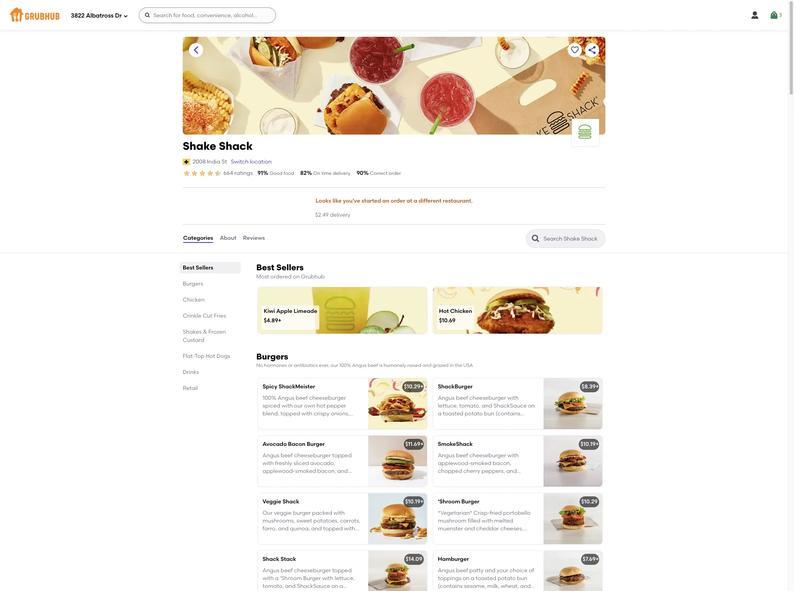 Task type: vqa. For each thing, say whether or not it's contained in the screenshot.
leftmost svg image
yes



Task type: describe. For each thing, give the bounding box(es) containing it.
2008 india st
[[193, 158, 227, 165]]

a for $14.09
[[471, 575, 475, 582]]

flat-top hot dogs tab
[[183, 352, 238, 360]]

best for best sellers
[[183, 264, 195, 271]]

choice
[[510, 567, 528, 574]]

avocado
[[263, 441, 287, 448]]

retail tab
[[183, 384, 238, 392]]

1 horizontal spatial shack
[[263, 556, 279, 563]]

+ for spicy shackmeister
[[420, 384, 424, 390]]

$10.29 for $10.29
[[581, 499, 598, 505]]

on time delivery
[[313, 171, 350, 176]]

bacon
[[288, 441, 305, 448]]

angus inside 100% angus beef cheeseburger spiced with our own hot pepper blend, topped with crispy onions, chopped cherry peppers and shacksauce.
[[278, 395, 294, 401]]

looks like you've started an order at a different restaurant. button
[[315, 193, 473, 210]]

tomato,
[[459, 403, 480, 409]]

potato for wheat,
[[498, 575, 516, 582]]

0 vertical spatial delivery
[[333, 171, 350, 176]]

fries
[[214, 313, 226, 319]]

your
[[497, 567, 508, 574]]

0 vertical spatial order
[[389, 171, 401, 176]]

chicken inside 'tab'
[[183, 297, 205, 303]]

3
[[779, 12, 782, 18]]

angus inside angus beef cheeseburger with lettuce, tomato, and shacksauce on a toasted potato bun (contains sesame, eggs, milk, soy, wheat, and gluten)
[[438, 395, 455, 401]]

apple
[[276, 308, 292, 315]]

angus inside angus beef patty and your choice of toppings on a toasted potato bun (contains sesame, milk, wheat, and gluten)
[[438, 567, 455, 574]]

$7.69 +
[[583, 556, 599, 563]]

svg image inside '3' button
[[770, 11, 779, 20]]

$11.69
[[405, 441, 420, 448]]

humanely
[[384, 363, 406, 368]]

reviews button
[[243, 225, 265, 253]]

different
[[419, 198, 442, 204]]

eggs,
[[461, 419, 476, 425]]

and inside 100% angus beef cheeseburger spiced with our own hot pepper blend, topped with crispy onions, chopped cherry peppers and shacksauce.
[[330, 419, 340, 425]]

onions,
[[331, 411, 350, 417]]

and inside burgers no hormones or antibiotics ever, our 100% angus beef is humanely raised and grazed in the usa
[[423, 363, 432, 368]]

$10.29 for $10.29 +
[[404, 384, 420, 390]]

switch location
[[231, 158, 272, 165]]

sesame, for eggs,
[[438, 419, 460, 425]]

like
[[333, 198, 342, 204]]

Search for food, convenience, alcohol... search field
[[139, 7, 276, 23]]

veggie shack image
[[368, 494, 427, 545]]

2 vertical spatial with
[[301, 411, 313, 417]]

crinkle cut fries
[[183, 313, 226, 319]]

shackburger
[[438, 384, 473, 390]]

burgers for burgers no hormones or antibiotics ever, our 100% angus beef is humanely raised and grazed in the usa
[[256, 352, 288, 362]]

grubhub
[[301, 273, 325, 280]]

shack stack
[[263, 556, 296, 563]]

location
[[250, 158, 272, 165]]

beef inside angus beef patty and your choice of toppings on a toasted potato bun (contains sesame, milk, wheat, and gluten)
[[456, 567, 468, 574]]

angus inside burgers no hormones or antibiotics ever, our 100% angus beef is humanely raised and grazed in the usa
[[352, 363, 367, 368]]

angus beef cheeseburger with lettuce, tomato, and shacksauce on a toasted potato bun (contains sesame, eggs, milk, soy, wheat, and gluten)
[[438, 395, 535, 433]]

dr
[[115, 12, 122, 19]]

usa
[[463, 363, 473, 368]]

own
[[304, 403, 315, 409]]

82
[[300, 170, 307, 177]]

categories button
[[183, 225, 214, 253]]

lettuce,
[[438, 403, 458, 409]]

+ for hamburger
[[596, 556, 599, 563]]

correct
[[370, 171, 388, 176]]

&
[[203, 329, 207, 335]]

in
[[450, 363, 454, 368]]

'shroom burger
[[438, 499, 480, 505]]

subscription pass image
[[183, 159, 191, 165]]

toasted for milk,
[[476, 575, 496, 582]]

correct order
[[370, 171, 401, 176]]

shake shack
[[183, 139, 253, 153]]

'shroom burger image
[[544, 494, 602, 545]]

3822
[[71, 12, 85, 19]]

shake
[[183, 139, 216, 153]]

$10.19 + for smokeshack
[[581, 441, 599, 448]]

main navigation navigation
[[0, 0, 788, 31]]

burgers tab
[[183, 280, 238, 288]]

topped
[[281, 411, 300, 417]]

avocado bacon burger
[[263, 441, 325, 448]]

dogs
[[217, 353, 230, 360]]

cheeseburger inside angus beef cheeseburger with lettuce, tomato, and shacksauce on a toasted potato bun (contains sesame, eggs, milk, soy, wheat, and gluten)
[[469, 395, 506, 401]]

soy,
[[491, 419, 501, 425]]

3 button
[[770, 8, 782, 22]]

restaurant.
[[443, 198, 473, 204]]

shack stack image
[[368, 551, 427, 591]]

cherry
[[288, 419, 305, 425]]

shacksauce.
[[263, 427, 297, 433]]

at
[[407, 198, 412, 204]]

raised
[[407, 363, 421, 368]]

100% inside 100% angus beef cheeseburger spiced with our own hot pepper blend, topped with crispy onions, chopped cherry peppers and shacksauce.
[[263, 395, 276, 401]]

angus beef patty and your choice of toppings on a toasted potato bun (contains sesame, milk, wheat, and gluten)
[[438, 567, 534, 591]]

limeade
[[294, 308, 317, 315]]

beef inside angus beef cheeseburger with lettuce, tomato, and shacksauce on a toasted potato bun (contains sesame, eggs, milk, soy, wheat, and gluten)
[[456, 395, 468, 401]]

food
[[284, 171, 294, 176]]

chicken inside hot chicken $10.69
[[450, 308, 472, 315]]

2008
[[193, 158, 206, 165]]

drinks tab
[[183, 368, 238, 376]]

most
[[256, 273, 269, 280]]

save this restaurant button
[[568, 43, 582, 57]]

664 ratings
[[224, 170, 253, 177]]

3822 albatross dr
[[71, 12, 122, 19]]

gluten) inside angus beef cheeseburger with lettuce, tomato, and shacksauce on a toasted potato bun (contains sesame, eggs, milk, soy, wheat, and gluten)
[[438, 427, 457, 433]]

shackmeister
[[279, 384, 315, 390]]

st
[[222, 158, 227, 165]]

our for 100%
[[294, 403, 303, 409]]

with inside angus beef cheeseburger with lettuce, tomato, and shacksauce on a toasted potato bun (contains sesame, eggs, milk, soy, wheat, and gluten)
[[508, 395, 519, 401]]

shakes
[[183, 329, 202, 335]]

(contains for gluten)
[[438, 583, 463, 590]]

shakes & frozen custard tab
[[183, 328, 238, 344]]

gluten) inside angus beef patty and your choice of toppings on a toasted potato bun (contains sesame, milk, wheat, and gluten)
[[438, 591, 457, 591]]

$7.69
[[583, 556, 596, 563]]

is
[[379, 363, 383, 368]]

$10.19 + for veggie shack
[[405, 499, 424, 505]]

$11.69 +
[[405, 441, 424, 448]]

crispy
[[314, 411, 330, 417]]

hormones
[[264, 363, 287, 368]]

0 horizontal spatial svg image
[[144, 12, 151, 18]]

2008 india st button
[[192, 158, 227, 166]]

0 horizontal spatial with
[[282, 403, 293, 409]]

'shroom
[[438, 499, 460, 505]]

0 vertical spatial burger
[[307, 441, 325, 448]]

on for $10.29
[[528, 403, 535, 409]]

ordered
[[270, 273, 292, 280]]



Task type: locate. For each thing, give the bounding box(es) containing it.
(contains down shacksauce
[[496, 411, 521, 417]]

the
[[455, 363, 462, 368]]

1 horizontal spatial best
[[256, 262, 274, 272]]

2 horizontal spatial on
[[528, 403, 535, 409]]

a inside angus beef patty and your choice of toppings on a toasted potato bun (contains sesame, milk, wheat, and gluten)
[[471, 575, 475, 582]]

smokeshack
[[438, 441, 473, 448]]

1 horizontal spatial (contains
[[496, 411, 521, 417]]

burgers inside burgers no hormones or antibiotics ever, our 100% angus beef is humanely raised and grazed in the usa
[[256, 352, 288, 362]]

1 vertical spatial order
[[391, 198, 405, 204]]

burgers no hormones or antibiotics ever, our 100% angus beef is humanely raised and grazed in the usa
[[256, 352, 473, 368]]

100% angus beef cheeseburger spiced with our own hot pepper blend, topped with crispy onions, chopped cherry peppers and shacksauce.
[[263, 395, 350, 433]]

burger right the 'shroom
[[461, 499, 480, 505]]

2 horizontal spatial with
[[508, 395, 519, 401]]

2 vertical spatial on
[[463, 575, 470, 582]]

90
[[357, 170, 363, 177]]

bun down choice
[[517, 575, 527, 582]]

+ for veggie shack
[[420, 499, 424, 505]]

cheeseburger inside 100% angus beef cheeseburger spiced with our own hot pepper blend, topped with crispy onions, chopped cherry peppers and shacksauce.
[[309, 395, 346, 401]]

0 horizontal spatial on
[[293, 273, 300, 280]]

+ for smokeshack
[[596, 441, 599, 448]]

+ for shackburger
[[596, 384, 599, 390]]

0 horizontal spatial shack
[[219, 139, 253, 153]]

burgers inside tab
[[183, 280, 203, 287]]

$10.19
[[581, 441, 596, 448], [405, 499, 420, 505]]

angus left is
[[352, 363, 367, 368]]

with down own
[[301, 411, 313, 417]]

top
[[195, 353, 204, 360]]

0 horizontal spatial burgers
[[183, 280, 203, 287]]

1 vertical spatial our
[[294, 403, 303, 409]]

gluten) down toppings
[[438, 591, 457, 591]]

svg image
[[770, 11, 779, 20], [123, 14, 128, 18]]

toasted inside angus beef cheeseburger with lettuce, tomato, and shacksauce on a toasted potato bun (contains sesame, eggs, milk, soy, wheat, and gluten)
[[443, 411, 463, 417]]

1 horizontal spatial hot
[[439, 308, 449, 315]]

on right ordered
[[293, 273, 300, 280]]

hot
[[439, 308, 449, 315], [206, 353, 215, 360]]

best for best sellers most ordered on grubhub
[[256, 262, 274, 272]]

order left at
[[391, 198, 405, 204]]

burgers for burgers
[[183, 280, 203, 287]]

shake shack logo image
[[572, 119, 599, 146]]

angus up toppings
[[438, 567, 455, 574]]

1 horizontal spatial svg image
[[750, 11, 760, 20]]

sellers up ordered
[[276, 262, 304, 272]]

sellers inside best sellers tab
[[196, 264, 213, 271]]

milk, down your
[[487, 583, 500, 590]]

spicy
[[263, 384, 277, 390]]

bun for soy,
[[484, 411, 494, 417]]

sellers inside best sellers most ordered on grubhub
[[276, 262, 304, 272]]

1 horizontal spatial svg image
[[770, 11, 779, 20]]

looks
[[316, 198, 331, 204]]

kiwi
[[264, 308, 275, 315]]

beef down hamburger
[[456, 567, 468, 574]]

categories
[[183, 235, 213, 242]]

potato for milk,
[[465, 411, 483, 417]]

save this restaurant image
[[570, 45, 580, 55]]

svg image right "dr"
[[144, 12, 151, 18]]

a down patty
[[471, 575, 475, 582]]

1 vertical spatial $10.19
[[405, 499, 420, 505]]

1 horizontal spatial $10.19
[[581, 441, 596, 448]]

100% right ever,
[[339, 363, 351, 368]]

toasted down patty
[[476, 575, 496, 582]]

with up topped
[[282, 403, 293, 409]]

pepper
[[327, 403, 346, 409]]

1 vertical spatial chicken
[[450, 308, 472, 315]]

toasted for eggs,
[[443, 411, 463, 417]]

on inside angus beef patty and your choice of toppings on a toasted potato bun (contains sesame, milk, wheat, and gluten)
[[463, 575, 470, 582]]

gluten) up smokeshack
[[438, 427, 457, 433]]

burger
[[307, 441, 325, 448], [461, 499, 480, 505]]

$14.09
[[406, 556, 422, 563]]

1 horizontal spatial sesame,
[[464, 583, 486, 590]]

shack for shake shack
[[219, 139, 253, 153]]

svg image
[[750, 11, 760, 20], [144, 12, 151, 18]]

chicken
[[183, 297, 205, 303], [450, 308, 472, 315]]

0 vertical spatial with
[[508, 395, 519, 401]]

+
[[278, 317, 281, 324], [420, 384, 424, 390], [596, 384, 599, 390], [420, 441, 424, 448], [596, 441, 599, 448], [420, 499, 424, 505], [596, 556, 599, 563]]

toasted down lettuce,
[[443, 411, 463, 417]]

frozen
[[208, 329, 226, 335]]

our left own
[[294, 403, 303, 409]]

wheat, down your
[[501, 583, 519, 590]]

0 vertical spatial potato
[[465, 411, 483, 417]]

chicken tab
[[183, 296, 238, 304]]

0 horizontal spatial sellers
[[196, 264, 213, 271]]

(contains inside angus beef cheeseburger with lettuce, tomato, and shacksauce on a toasted potato bun (contains sesame, eggs, milk, soy, wheat, and gluten)
[[496, 411, 521, 417]]

1 vertical spatial a
[[438, 411, 442, 417]]

0 vertical spatial our
[[331, 363, 338, 368]]

Search Shake Shack search field
[[543, 235, 603, 243]]

shack up switch
[[219, 139, 253, 153]]

burger right bacon
[[307, 441, 325, 448]]

hamburger
[[438, 556, 469, 563]]

about button
[[219, 225, 237, 253]]

bun inside angus beef cheeseburger with lettuce, tomato, and shacksauce on a toasted potato bun (contains sesame, eggs, milk, soy, wheat, and gluten)
[[484, 411, 494, 417]]

1 vertical spatial hot
[[206, 353, 215, 360]]

0 horizontal spatial $10.29
[[404, 384, 420, 390]]

on inside angus beef cheeseburger with lettuce, tomato, and shacksauce on a toasted potato bun (contains sesame, eggs, milk, soy, wheat, and gluten)
[[528, 403, 535, 409]]

retail
[[183, 385, 198, 392]]

sesame, inside angus beef patty and your choice of toppings on a toasted potato bun (contains sesame, milk, wheat, and gluten)
[[464, 583, 486, 590]]

1 horizontal spatial chicken
[[450, 308, 472, 315]]

0 vertical spatial shack
[[219, 139, 253, 153]]

0 vertical spatial $10.29
[[404, 384, 420, 390]]

sellers up burgers tab
[[196, 264, 213, 271]]

and down onions,
[[330, 419, 340, 425]]

$10.19 for smokeshack
[[581, 441, 596, 448]]

bun inside angus beef patty and your choice of toppings on a toasted potato bun (contains sesame, milk, wheat, and gluten)
[[517, 575, 527, 582]]

beef inside burgers no hormones or antibiotics ever, our 100% angus beef is humanely raised and grazed in the usa
[[368, 363, 378, 368]]

1 vertical spatial potato
[[498, 575, 516, 582]]

2 horizontal spatial a
[[471, 575, 475, 582]]

our for burgers
[[331, 363, 338, 368]]

$2.49 delivery
[[315, 212, 351, 219]]

0 vertical spatial bun
[[484, 411, 494, 417]]

chicken up the $10.69
[[450, 308, 472, 315]]

0 vertical spatial gluten)
[[438, 427, 457, 433]]

shack left stack
[[263, 556, 279, 563]]

1 horizontal spatial toasted
[[476, 575, 496, 582]]

kiwi apple limeade $4.89 +
[[264, 308, 317, 324]]

best up burgers tab
[[183, 264, 195, 271]]

wheat, inside angus beef cheeseburger with lettuce, tomato, and shacksauce on a toasted potato bun (contains sesame, eggs, milk, soy, wheat, and gluten)
[[502, 419, 520, 425]]

delivery right time
[[333, 171, 350, 176]]

hamburger image
[[544, 551, 602, 591]]

best inside best sellers most ordered on grubhub
[[256, 262, 274, 272]]

0 horizontal spatial $10.19
[[405, 499, 420, 505]]

crinkle
[[183, 313, 201, 319]]

best sellers tab
[[183, 264, 238, 272]]

0 vertical spatial (contains
[[496, 411, 521, 417]]

potato down tomato,
[[465, 411, 483, 417]]

100% up spiced
[[263, 395, 276, 401]]

of
[[529, 567, 534, 574]]

2 gluten) from the top
[[438, 591, 457, 591]]

albatross
[[86, 12, 114, 19]]

shackburger image
[[544, 379, 602, 430]]

angus down spicy shackmeister at the bottom left of page
[[278, 395, 294, 401]]

and left your
[[485, 567, 496, 574]]

and down of
[[520, 583, 531, 590]]

0 vertical spatial milk,
[[477, 419, 489, 425]]

a right at
[[414, 198, 417, 204]]

beef
[[368, 363, 378, 368], [296, 395, 308, 401], [456, 395, 468, 401], [456, 567, 468, 574]]

a down lettuce,
[[438, 411, 442, 417]]

spicy shackmeister image
[[368, 379, 427, 430]]

sesame, down patty
[[464, 583, 486, 590]]

delivery down like
[[330, 212, 351, 219]]

good food
[[270, 171, 294, 176]]

hot inside tab
[[206, 353, 215, 360]]

0 vertical spatial wheat,
[[502, 419, 520, 425]]

hot
[[317, 403, 325, 409]]

a inside angus beef cheeseburger with lettuce, tomato, and shacksauce on a toasted potato bun (contains sesame, eggs, milk, soy, wheat, and gluten)
[[438, 411, 442, 417]]

100%
[[339, 363, 351, 368], [263, 395, 276, 401]]

bun for and
[[517, 575, 527, 582]]

(contains for wheat,
[[496, 411, 521, 417]]

cheeseburger up tomato,
[[469, 395, 506, 401]]

$10.19 for veggie shack
[[405, 499, 420, 505]]

grazed
[[433, 363, 449, 368]]

1 vertical spatial gluten)
[[438, 591, 457, 591]]

1 vertical spatial with
[[282, 403, 293, 409]]

patty
[[469, 567, 484, 574]]

best sellers
[[183, 264, 213, 271]]

$8.39
[[582, 384, 596, 390]]

1 horizontal spatial a
[[438, 411, 442, 417]]

our inside 100% angus beef cheeseburger spiced with our own hot pepper blend, topped with crispy onions, chopped cherry peppers and shacksauce.
[[294, 403, 303, 409]]

and right tomato,
[[482, 403, 492, 409]]

(contains down toppings
[[438, 583, 463, 590]]

0 horizontal spatial a
[[414, 198, 417, 204]]

sesame, for milk,
[[464, 583, 486, 590]]

$2.49
[[315, 212, 329, 219]]

0 horizontal spatial hot
[[206, 353, 215, 360]]

1 horizontal spatial 100%
[[339, 363, 351, 368]]

0 vertical spatial $10.19
[[581, 441, 596, 448]]

no
[[256, 363, 263, 368]]

0 horizontal spatial potato
[[465, 411, 483, 417]]

caret left icon image
[[191, 45, 201, 55]]

custard
[[183, 337, 204, 344]]

0 horizontal spatial 100%
[[263, 395, 276, 401]]

milk, inside angus beef cheeseburger with lettuce, tomato, and shacksauce on a toasted potato bun (contains sesame, eggs, milk, soy, wheat, and gluten)
[[477, 419, 489, 425]]

1 horizontal spatial on
[[463, 575, 470, 582]]

good
[[270, 171, 283, 176]]

on for $14.09
[[463, 575, 470, 582]]

$10.29
[[404, 384, 420, 390], [581, 499, 598, 505]]

toppings
[[438, 575, 462, 582]]

potato inside angus beef cheeseburger with lettuce, tomato, and shacksauce on a toasted potato bun (contains sesame, eggs, milk, soy, wheat, and gluten)
[[465, 411, 483, 417]]

on right shacksauce
[[528, 403, 535, 409]]

$8.39 +
[[582, 384, 599, 390]]

1 vertical spatial burger
[[461, 499, 480, 505]]

shakes & frozen custard
[[183, 329, 226, 344]]

$10.29 +
[[404, 384, 424, 390]]

beef inside 100% angus beef cheeseburger spiced with our own hot pepper blend, topped with crispy onions, chopped cherry peppers and shacksauce.
[[296, 395, 308, 401]]

0 horizontal spatial cheeseburger
[[309, 395, 346, 401]]

burgers
[[183, 280, 203, 287], [256, 352, 288, 362]]

ratings
[[234, 170, 253, 177]]

0 vertical spatial 100%
[[339, 363, 351, 368]]

1 horizontal spatial $10.19 +
[[581, 441, 599, 448]]

cheeseburger up hot
[[309, 395, 346, 401]]

1 vertical spatial wheat,
[[501, 583, 519, 590]]

0 horizontal spatial svg image
[[123, 14, 128, 18]]

smokeshack image
[[544, 436, 602, 487]]

1 horizontal spatial burger
[[461, 499, 480, 505]]

0 vertical spatial a
[[414, 198, 417, 204]]

1 vertical spatial $10.19 +
[[405, 499, 424, 505]]

milk, inside angus beef patty and your choice of toppings on a toasted potato bun (contains sesame, milk, wheat, and gluten)
[[487, 583, 500, 590]]

and down shacksauce
[[521, 419, 532, 425]]

our
[[331, 363, 338, 368], [294, 403, 303, 409]]

best inside tab
[[183, 264, 195, 271]]

peppers
[[306, 419, 328, 425]]

wheat, right soy,
[[502, 419, 520, 425]]

blend,
[[263, 411, 279, 417]]

search icon image
[[531, 234, 541, 243]]

shack for veggie shack
[[283, 499, 299, 505]]

angus up lettuce,
[[438, 395, 455, 401]]

0 vertical spatial sesame,
[[438, 419, 460, 425]]

0 horizontal spatial burger
[[307, 441, 325, 448]]

sellers
[[276, 262, 304, 272], [196, 264, 213, 271]]

share icon image
[[588, 45, 597, 55]]

on down patty
[[463, 575, 470, 582]]

0 horizontal spatial $10.19 +
[[405, 499, 424, 505]]

our inside burgers no hormones or antibiotics ever, our 100% angus beef is humanely raised and grazed in the usa
[[331, 363, 338, 368]]

sesame, inside angus beef cheeseburger with lettuce, tomato, and shacksauce on a toasted potato bun (contains sesame, eggs, milk, soy, wheat, and gluten)
[[438, 419, 460, 425]]

star icon image
[[183, 169, 191, 177], [191, 169, 198, 177], [198, 169, 206, 177], [206, 169, 214, 177], [214, 169, 222, 177], [214, 169, 222, 177]]

crinkle cut fries tab
[[183, 312, 238, 320]]

burgers up hormones
[[256, 352, 288, 362]]

1 horizontal spatial sellers
[[276, 262, 304, 272]]

looks like you've started an order at a different restaurant.
[[316, 198, 473, 204]]

angus
[[352, 363, 367, 368], [278, 395, 294, 401], [438, 395, 455, 401], [438, 567, 455, 574]]

wheat, inside angus beef patty and your choice of toppings on a toasted potato bun (contains sesame, milk, wheat, and gluten)
[[501, 583, 519, 590]]

chopped
[[263, 419, 287, 425]]

+ for avocado bacon burger
[[420, 441, 424, 448]]

antibiotics
[[294, 363, 318, 368]]

drinks
[[183, 369, 199, 376]]

1 vertical spatial milk,
[[487, 583, 500, 590]]

and right raised
[[423, 363, 432, 368]]

a for $10.29
[[438, 411, 442, 417]]

1 vertical spatial delivery
[[330, 212, 351, 219]]

on inside best sellers most ordered on grubhub
[[293, 273, 300, 280]]

chicken up crinkle
[[183, 297, 205, 303]]

1 horizontal spatial our
[[331, 363, 338, 368]]

avocado bacon burger image
[[368, 436, 427, 487]]

spiced
[[263, 403, 280, 409]]

0 horizontal spatial toasted
[[443, 411, 463, 417]]

milk, left soy,
[[477, 419, 489, 425]]

2 horizontal spatial shack
[[283, 499, 299, 505]]

0 vertical spatial on
[[293, 273, 300, 280]]

sesame, down lettuce,
[[438, 419, 460, 425]]

bun up soy,
[[484, 411, 494, 417]]

1 vertical spatial burgers
[[256, 352, 288, 362]]

spicy shackmeister
[[263, 384, 315, 390]]

0 horizontal spatial (contains
[[438, 583, 463, 590]]

potato inside angus beef patty and your choice of toppings on a toasted potato bun (contains sesame, milk, wheat, and gluten)
[[498, 575, 516, 582]]

1 gluten) from the top
[[438, 427, 457, 433]]

2 vertical spatial shack
[[263, 556, 279, 563]]

0 horizontal spatial sesame,
[[438, 419, 460, 425]]

0 vertical spatial hot
[[439, 308, 449, 315]]

2 vertical spatial a
[[471, 575, 475, 582]]

veggie shack
[[263, 499, 299, 505]]

delivery
[[333, 171, 350, 176], [330, 212, 351, 219]]

beef up tomato,
[[456, 395, 468, 401]]

$4.89
[[264, 317, 278, 324]]

1 vertical spatial 100%
[[263, 395, 276, 401]]

about
[[220, 235, 236, 242]]

1 horizontal spatial bun
[[517, 575, 527, 582]]

0 horizontal spatial bun
[[484, 411, 494, 417]]

hot chicken $10.69
[[439, 308, 472, 324]]

cheeseburger
[[309, 395, 346, 401], [469, 395, 506, 401]]

order
[[389, 171, 401, 176], [391, 198, 405, 204]]

0 vertical spatial $10.19 +
[[581, 441, 599, 448]]

best sellers most ordered on grubhub
[[256, 262, 325, 280]]

our right ever,
[[331, 363, 338, 368]]

1 vertical spatial bun
[[517, 575, 527, 582]]

sellers for best sellers most ordered on grubhub
[[276, 262, 304, 272]]

potato down your
[[498, 575, 516, 582]]

664
[[224, 170, 233, 177]]

a inside button
[[414, 198, 417, 204]]

hot up the $10.69
[[439, 308, 449, 315]]

100% inside burgers no hormones or antibiotics ever, our 100% angus beef is humanely raised and grazed in the usa
[[339, 363, 351, 368]]

(contains inside angus beef patty and your choice of toppings on a toasted potato bun (contains sesame, milk, wheat, and gluten)
[[438, 583, 463, 590]]

1 horizontal spatial with
[[301, 411, 313, 417]]

0 horizontal spatial best
[[183, 264, 195, 271]]

you've
[[343, 198, 360, 204]]

hot right top on the left bottom
[[206, 353, 215, 360]]

beef left is
[[368, 363, 378, 368]]

flat-top hot dogs
[[183, 353, 230, 360]]

switch
[[231, 158, 249, 165]]

or
[[288, 363, 293, 368]]

1 vertical spatial sesame,
[[464, 583, 486, 590]]

+ inside 'kiwi apple limeade $4.89 +'
[[278, 317, 281, 324]]

1 vertical spatial $10.29
[[581, 499, 598, 505]]

1 horizontal spatial cheeseburger
[[469, 395, 506, 401]]

1 vertical spatial on
[[528, 403, 535, 409]]

best up the most
[[256, 262, 274, 272]]

1 vertical spatial (contains
[[438, 583, 463, 590]]

0 horizontal spatial chicken
[[183, 297, 205, 303]]

with up shacksauce
[[508, 395, 519, 401]]

toasted inside angus beef patty and your choice of toppings on a toasted potato bun (contains sesame, milk, wheat, and gluten)
[[476, 575, 496, 582]]

1 horizontal spatial $10.29
[[581, 499, 598, 505]]

order inside button
[[391, 198, 405, 204]]

1 horizontal spatial potato
[[498, 575, 516, 582]]

svg image left '3' button
[[750, 11, 760, 20]]

$10.69
[[439, 317, 456, 324]]

shack right veggie
[[283, 499, 299, 505]]

order right correct
[[389, 171, 401, 176]]

2 cheeseburger from the left
[[469, 395, 506, 401]]

0 horizontal spatial our
[[294, 403, 303, 409]]

0 vertical spatial burgers
[[183, 280, 203, 287]]

best
[[256, 262, 274, 272], [183, 264, 195, 271]]

0 vertical spatial toasted
[[443, 411, 463, 417]]

hot inside hot chicken $10.69
[[439, 308, 449, 315]]

burgers down best sellers
[[183, 280, 203, 287]]

0 vertical spatial chicken
[[183, 297, 205, 303]]

started
[[362, 198, 381, 204]]

1 horizontal spatial burgers
[[256, 352, 288, 362]]

beef up own
[[296, 395, 308, 401]]

(contains
[[496, 411, 521, 417], [438, 583, 463, 590]]

1 vertical spatial toasted
[[476, 575, 496, 582]]

1 cheeseburger from the left
[[309, 395, 346, 401]]

sellers for best sellers
[[196, 264, 213, 271]]

switch location button
[[231, 158, 272, 166]]

shack
[[219, 139, 253, 153], [283, 499, 299, 505], [263, 556, 279, 563]]

1 vertical spatial shack
[[283, 499, 299, 505]]



